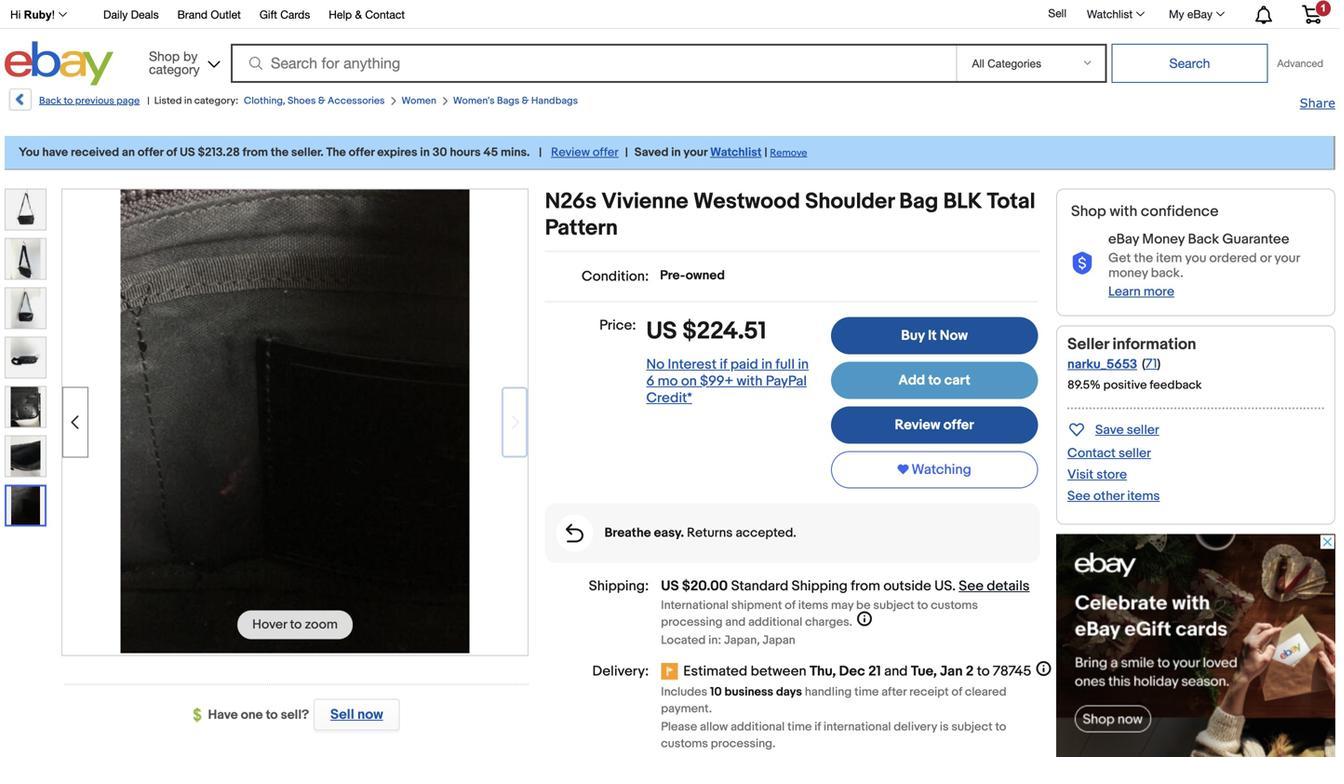 Task type: describe. For each thing, give the bounding box(es) containing it.
details
[[987, 578, 1030, 595]]

subject inside please allow additional time if international delivery is subject to customs processing.
[[952, 720, 993, 734]]

gift cards
[[260, 8, 310, 21]]

customs inside 'international shipment of items may be subject to customs processing and additional charges.'
[[931, 598, 979, 613]]

blk
[[944, 189, 983, 215]]

sell now link
[[309, 699, 400, 730]]

my ebay
[[1170, 7, 1213, 20]]

buy it now link
[[831, 317, 1039, 354]]

sell for sell now
[[331, 706, 354, 723]]

it
[[928, 327, 937, 344]]

1 horizontal spatial review offer button
[[831, 406, 1039, 444]]

1
[[1321, 2, 1327, 14]]

money
[[1109, 265, 1149, 281]]

0 vertical spatial your
[[684, 145, 708, 160]]

0 vertical spatial watchlist link
[[1077, 3, 1154, 25]]

with details__icon image for breathe easy.
[[566, 524, 584, 542]]

back to previous page
[[39, 95, 140, 107]]

price:
[[600, 317, 636, 334]]

in right listed
[[184, 95, 192, 107]]

total
[[988, 189, 1036, 215]]

shoulder
[[806, 189, 895, 215]]

international
[[661, 598, 729, 613]]

| left the remove button in the top of the page
[[765, 145, 768, 160]]

store
[[1097, 467, 1128, 483]]

charges.
[[806, 615, 853, 629]]

help & contact link
[[329, 5, 405, 26]]

received
[[71, 145, 119, 160]]

71
[[1146, 356, 1158, 372]]

picture 2 of 7 image
[[6, 239, 46, 279]]

located in: japan, japan
[[661, 633, 796, 648]]

easy.
[[654, 525, 684, 541]]

shop by category button
[[141, 41, 224, 81]]

daily
[[103, 8, 128, 21]]

if inside please allow additional time if international delivery is subject to customs processing.
[[815, 720, 821, 734]]

cart
[[945, 372, 971, 389]]

time inside handling time after receipt of cleared payment.
[[855, 685, 879, 699]]

remove
[[770, 147, 808, 159]]

buy it now
[[902, 327, 968, 344]]

on
[[681, 373, 697, 390]]

89.5%
[[1068, 378, 1101, 392]]

add to cart link
[[831, 362, 1039, 399]]

watching button
[[831, 451, 1039, 488]]

n26s vivienne westwood shoulder bag blk total pattern - picture 7 of 7 image
[[121, 187, 470, 653]]

with details__icon image for ebay money back guarantee
[[1072, 252, 1094, 275]]

allow
[[700, 720, 728, 734]]

to right one
[[266, 707, 278, 723]]

shipment
[[732, 598, 783, 613]]

category
[[149, 61, 200, 77]]

in right saved
[[672, 145, 681, 160]]

returns
[[687, 525, 733, 541]]

vivienne
[[602, 189, 689, 215]]

$213.28
[[198, 145, 240, 160]]

between
[[751, 663, 807, 680]]

category:
[[194, 95, 238, 107]]

no interest if paid in full in 6 mo on $99+ with paypal credit* link
[[647, 356, 809, 406]]

have
[[208, 707, 238, 723]]

saved
[[635, 145, 669, 160]]

is
[[940, 720, 949, 734]]

ebay money back guarantee get the item you ordered or your money back. learn more
[[1109, 231, 1301, 300]]

save seller
[[1096, 422, 1160, 438]]

seller.
[[291, 145, 324, 160]]

to inside 'international shipment of items may be subject to customs processing and additional charges.'
[[918, 598, 929, 613]]

seller information narku_5653 ( 71 ) 89.5% positive feedback
[[1068, 335, 1203, 392]]

items inside contact seller visit store see other items
[[1128, 488, 1161, 504]]

mins.
[[501, 145, 530, 160]]

seller for contact
[[1119, 445, 1152, 461]]

money
[[1143, 231, 1185, 248]]

Search for anything text field
[[234, 46, 953, 81]]

0 vertical spatial of
[[166, 145, 177, 160]]

1 vertical spatial and
[[885, 663, 908, 680]]

0 horizontal spatial from
[[243, 145, 268, 160]]

shipping
[[792, 578, 848, 595]]

contact inside account navigation
[[365, 8, 405, 21]]

expires
[[377, 145, 418, 160]]

women's bags & handbags
[[453, 95, 578, 107]]

and inside 'international shipment of items may be subject to customs processing and additional charges.'
[[726, 615, 746, 629]]

& inside help & contact link
[[355, 8, 362, 21]]

see details link
[[959, 578, 1030, 595]]

paid
[[731, 356, 759, 373]]

credit*
[[647, 390, 693, 406]]

includes 10 business days
[[661, 685, 803, 699]]

shoes
[[288, 95, 316, 107]]

ebay inside the ebay money back guarantee get the item you ordered or your money back. learn more
[[1109, 231, 1140, 248]]

71 link
[[1146, 356, 1158, 372]]

after
[[882, 685, 907, 699]]

ordered
[[1210, 250, 1258, 266]]

subject inside 'international shipment of items may be subject to customs processing and additional charges.'
[[874, 598, 915, 613]]

time inside please allow additional time if international delivery is subject to customs processing.
[[788, 720, 812, 734]]

the
[[326, 145, 346, 160]]

save
[[1096, 422, 1124, 438]]

picture 4 of 7 image
[[6, 338, 46, 378]]

to left cart
[[929, 372, 942, 389]]

share button
[[1301, 95, 1336, 112]]

japan
[[763, 633, 796, 648]]

0 vertical spatial review offer button
[[551, 145, 619, 160]]

delivery
[[894, 720, 938, 734]]

us left $213.28
[[180, 145, 195, 160]]

$99+
[[700, 373, 734, 390]]

you
[[19, 145, 40, 160]]

thu,
[[810, 663, 836, 680]]

us $20.00 standard shipping from outside us . see details
[[661, 578, 1030, 595]]

clothing, shoes & accessories link
[[244, 95, 385, 107]]

additional inside please allow additional time if international delivery is subject to customs processing.
[[731, 720, 785, 734]]

us $224.51 main content
[[545, 189, 1053, 757]]

may
[[832, 598, 854, 613]]

| left listed
[[147, 95, 150, 107]]

your inside the ebay money back guarantee get the item you ordered or your money back. learn more
[[1275, 250, 1301, 266]]

please
[[661, 720, 698, 734]]

previous
[[75, 95, 114, 107]]

japan,
[[724, 633, 760, 648]]

breathe easy. returns accepted.
[[605, 525, 797, 541]]

advanced link
[[1269, 45, 1333, 82]]

paypal
[[766, 373, 807, 390]]

handbags
[[532, 95, 578, 107]]

pattern
[[545, 215, 618, 242]]

back inside the ebay money back guarantee get the item you ordered or your money back. learn more
[[1189, 231, 1220, 248]]

seller for save
[[1127, 422, 1160, 438]]

remove button
[[770, 145, 808, 160]]

account navigation
[[0, 0, 1336, 29]]

learn more link
[[1109, 284, 1175, 300]]



Task type: vqa. For each thing, say whether or not it's contained in the screenshot.
Watchlist in Account navigation
yes



Task type: locate. For each thing, give the bounding box(es) containing it.
shipping:
[[589, 578, 649, 595]]

0 vertical spatial review
[[551, 145, 590, 160]]

1 vertical spatial additional
[[731, 720, 785, 734]]

the
[[271, 145, 289, 160], [1135, 250, 1154, 266]]

pre-
[[660, 268, 686, 284]]

brand
[[177, 8, 208, 21]]

1 horizontal spatial shop
[[1072, 203, 1107, 221]]

us up no
[[647, 317, 678, 346]]

to down outside
[[918, 598, 929, 613]]

in left 30
[[420, 145, 430, 160]]

with right $99+
[[737, 373, 763, 390]]

deals
[[131, 8, 159, 21]]

visit
[[1068, 467, 1094, 483]]

0 vertical spatial customs
[[931, 598, 979, 613]]

0 horizontal spatial with
[[737, 373, 763, 390]]

share
[[1301, 95, 1336, 110]]

us up international
[[661, 578, 679, 595]]

in right full
[[798, 356, 809, 373]]

full
[[776, 356, 795, 373]]

add to cart
[[899, 372, 971, 389]]

contact seller link
[[1068, 445, 1152, 461]]

estimated between thu, dec 21 and tue, jan 2 to 78745
[[684, 663, 1032, 680]]

now
[[940, 327, 968, 344]]

0 horizontal spatial the
[[271, 145, 289, 160]]

shop with confidence
[[1072, 203, 1219, 221]]

to inside please allow additional time if international delivery is subject to customs processing.
[[996, 720, 1007, 734]]

0 vertical spatial the
[[271, 145, 289, 160]]

see
[[1068, 488, 1091, 504], [959, 578, 984, 595]]

the right get
[[1135, 250, 1154, 266]]

0 vertical spatial sell
[[1049, 7, 1067, 20]]

us right outside
[[935, 578, 953, 595]]

0 vertical spatial watchlist
[[1088, 7, 1133, 20]]

your
[[684, 145, 708, 160], [1275, 250, 1301, 266]]

1 horizontal spatial the
[[1135, 250, 1154, 266]]

0 vertical spatial from
[[243, 145, 268, 160]]

1 vertical spatial watchlist
[[711, 145, 762, 160]]

1 horizontal spatial items
[[1128, 488, 1161, 504]]

back left previous
[[39, 95, 62, 107]]

0 vertical spatial see
[[1068, 488, 1091, 504]]

1 vertical spatial see
[[959, 578, 984, 595]]

items right "other"
[[1128, 488, 1161, 504]]

1 vertical spatial ebay
[[1109, 231, 1140, 248]]

offer right an
[[138, 145, 164, 160]]

you have received an offer of us $213.28 from the seller. the offer expires in 30 hours 45 mins. | review offer | saved in your watchlist | remove
[[19, 145, 808, 160]]

1 vertical spatial seller
[[1119, 445, 1152, 461]]

review
[[551, 145, 590, 160], [895, 417, 941, 433]]

2
[[966, 663, 974, 680]]

processing.
[[711, 737, 776, 751]]

0 horizontal spatial items
[[799, 598, 829, 613]]

offer inside button
[[944, 417, 975, 433]]

please allow additional time if international delivery is subject to customs processing.
[[661, 720, 1007, 751]]

customs down the .
[[931, 598, 979, 613]]

0 vertical spatial shop
[[149, 48, 180, 64]]

| left saved
[[625, 145, 628, 160]]

women
[[402, 95, 437, 107]]

1 horizontal spatial with
[[1110, 203, 1138, 221]]

no interest if paid in full in 6 mo on $99+ with paypal credit*
[[647, 356, 809, 406]]

additional up processing.
[[731, 720, 785, 734]]

sell inside account navigation
[[1049, 7, 1067, 20]]

1 vertical spatial with details__icon image
[[566, 524, 584, 542]]

dec
[[840, 663, 866, 680]]

1 horizontal spatial from
[[851, 578, 881, 595]]

contact inside contact seller visit store see other items
[[1068, 445, 1116, 461]]

narku_5653 link
[[1068, 357, 1138, 372]]

my ebay link
[[1159, 3, 1234, 25]]

see inside us $224.51 main content
[[959, 578, 984, 595]]

1 horizontal spatial ebay
[[1188, 7, 1213, 20]]

from up be
[[851, 578, 881, 595]]

if down handling time after receipt of cleared payment.
[[815, 720, 821, 734]]

2 vertical spatial of
[[952, 685, 963, 699]]

from inside us $224.51 main content
[[851, 578, 881, 595]]

the inside the ebay money back guarantee get the item you ordered or your money back. learn more
[[1135, 250, 1154, 266]]

if inside no interest if paid in full in 6 mo on $99+ with paypal credit*
[[720, 356, 728, 373]]

1 vertical spatial if
[[815, 720, 821, 734]]

if left paid
[[720, 356, 728, 373]]

the left seller.
[[271, 145, 289, 160]]

and up 'after'
[[885, 663, 908, 680]]

0 horizontal spatial time
[[788, 720, 812, 734]]

0 horizontal spatial review offer button
[[551, 145, 619, 160]]

shop for shop by category
[[149, 48, 180, 64]]

0 horizontal spatial watchlist link
[[711, 145, 762, 160]]

1 horizontal spatial and
[[885, 663, 908, 680]]

0 vertical spatial additional
[[749, 615, 803, 629]]

watchlist inside account navigation
[[1088, 7, 1133, 20]]

or
[[1261, 250, 1272, 266]]

1 vertical spatial customs
[[661, 737, 709, 751]]

shop right "total"
[[1072, 203, 1107, 221]]

delivery:
[[593, 663, 649, 680]]

your right saved
[[684, 145, 708, 160]]

with details__icon image inside us $224.51 main content
[[566, 524, 584, 542]]

watchlist link right the "sell" "link"
[[1077, 3, 1154, 25]]

customs down please
[[661, 737, 709, 751]]

of down jan
[[952, 685, 963, 699]]

located
[[661, 633, 706, 648]]

1 horizontal spatial watchlist
[[1088, 7, 1133, 20]]

hours
[[450, 145, 481, 160]]

0 horizontal spatial contact
[[365, 8, 405, 21]]

of inside handling time after receipt of cleared payment.
[[952, 685, 963, 699]]

1 horizontal spatial time
[[855, 685, 879, 699]]

see down visit
[[1068, 488, 1091, 504]]

contact
[[365, 8, 405, 21], [1068, 445, 1116, 461]]

0 vertical spatial ebay
[[1188, 7, 1213, 20]]

subject right the is
[[952, 720, 993, 734]]

sell for sell
[[1049, 7, 1067, 20]]

0 horizontal spatial see
[[959, 578, 984, 595]]

to
[[64, 95, 73, 107], [929, 372, 942, 389], [918, 598, 929, 613], [977, 663, 990, 680], [266, 707, 278, 723], [996, 720, 1007, 734]]

1 horizontal spatial watchlist link
[[1077, 3, 1154, 25]]

customs inside please allow additional time if international delivery is subject to customs processing.
[[661, 737, 709, 751]]

1 vertical spatial review
[[895, 417, 941, 433]]

review down add
[[895, 417, 941, 433]]

clothing,
[[244, 95, 285, 107]]

see right the .
[[959, 578, 984, 595]]

get
[[1109, 250, 1132, 266]]

help & contact
[[329, 8, 405, 21]]

seller inside button
[[1127, 422, 1160, 438]]

review offer button up the n26s
[[551, 145, 619, 160]]

0 vertical spatial if
[[720, 356, 728, 373]]

sell
[[1049, 7, 1067, 20], [331, 706, 354, 723]]

n26s
[[545, 189, 597, 215]]

dollar sign image
[[193, 708, 208, 723]]

1 horizontal spatial your
[[1275, 250, 1301, 266]]

1 vertical spatial time
[[788, 720, 812, 734]]

with details__icon image left breathe
[[566, 524, 584, 542]]

1 vertical spatial from
[[851, 578, 881, 595]]

0 horizontal spatial sell
[[331, 706, 354, 723]]

none submit inside shop by category banner
[[1112, 44, 1269, 83]]

with up get
[[1110, 203, 1138, 221]]

in left full
[[762, 356, 773, 373]]

picture 3 of 7 image
[[6, 288, 46, 328]]

delivery alert flag image
[[661, 663, 684, 682]]

0 vertical spatial seller
[[1127, 422, 1160, 438]]

0 horizontal spatial &
[[318, 95, 326, 107]]

shop inside shop by category
[[149, 48, 180, 64]]

time down days
[[788, 720, 812, 734]]

1 vertical spatial of
[[785, 598, 796, 613]]

0 vertical spatial items
[[1128, 488, 1161, 504]]

1 vertical spatial sell
[[331, 706, 354, 723]]

picture 7 of 7 image
[[7, 487, 45, 525]]

advertisement region
[[1057, 534, 1336, 757]]

watchlist link up westwood
[[711, 145, 762, 160]]

0 horizontal spatial your
[[684, 145, 708, 160]]

0 vertical spatial with
[[1110, 203, 1138, 221]]

offer right the
[[349, 145, 375, 160]]

shop left by
[[149, 48, 180, 64]]

0 vertical spatial subject
[[874, 598, 915, 613]]

women link
[[402, 95, 437, 107]]

| right mins.
[[539, 145, 542, 160]]

of right an
[[166, 145, 177, 160]]

back up you on the top right of the page
[[1189, 231, 1220, 248]]

seller down save seller
[[1119, 445, 1152, 461]]

clothing, shoes & accessories
[[244, 95, 385, 107]]

shop
[[149, 48, 180, 64], [1072, 203, 1107, 221]]

with details__icon image
[[1072, 252, 1094, 275], [566, 524, 584, 542]]

now
[[358, 706, 383, 723]]

0 horizontal spatial ebay
[[1109, 231, 1140, 248]]

1 vertical spatial back
[[1189, 231, 1220, 248]]

1 horizontal spatial customs
[[931, 598, 979, 613]]

review offer button
[[551, 145, 619, 160], [831, 406, 1039, 444]]

positive
[[1104, 378, 1148, 392]]

1 vertical spatial shop
[[1072, 203, 1107, 221]]

watchlist right the "sell" "link"
[[1088, 7, 1133, 20]]

1 horizontal spatial of
[[785, 598, 796, 613]]

0 horizontal spatial with details__icon image
[[566, 524, 584, 542]]

to left previous
[[64, 95, 73, 107]]

seller inside contact seller visit store see other items
[[1119, 445, 1152, 461]]

& for women's bags & handbags
[[522, 95, 529, 107]]

2 horizontal spatial of
[[952, 685, 963, 699]]

contact up visit store link
[[1068, 445, 1116, 461]]

1 horizontal spatial with details__icon image
[[1072, 252, 1094, 275]]

offer down cart
[[944, 417, 975, 433]]

0 vertical spatial and
[[726, 615, 746, 629]]

0 horizontal spatial review
[[551, 145, 590, 160]]

0 vertical spatial contact
[[365, 8, 405, 21]]

ebay inside my ebay link
[[1188, 7, 1213, 20]]

& right shoes
[[318, 95, 326, 107]]

with inside no interest if paid in full in 6 mo on $99+ with paypal credit*
[[737, 373, 763, 390]]

review up the n26s
[[551, 145, 590, 160]]

shop for shop with confidence
[[1072, 203, 1107, 221]]

1 horizontal spatial if
[[815, 720, 821, 734]]

sell?
[[281, 707, 309, 723]]

0 horizontal spatial shop
[[149, 48, 180, 64]]

0 horizontal spatial customs
[[661, 737, 709, 751]]

bags
[[497, 95, 520, 107]]

1 vertical spatial subject
[[952, 720, 993, 734]]

1 horizontal spatial review
[[895, 417, 941, 433]]

buy
[[902, 327, 925, 344]]

to right 2
[[977, 663, 990, 680]]

handling time after receipt of cleared payment.
[[661, 685, 1007, 716]]

ebay up get
[[1109, 231, 1140, 248]]

see inside contact seller visit store see other items
[[1068, 488, 1091, 504]]

watchlist up westwood
[[711, 145, 762, 160]]

brand outlet link
[[177, 5, 241, 26]]

0 horizontal spatial of
[[166, 145, 177, 160]]

additional up japan
[[749, 615, 803, 629]]

feedback
[[1150, 378, 1203, 392]]

offer left saved
[[593, 145, 619, 160]]

business
[[725, 685, 774, 699]]

tue,
[[911, 663, 937, 680]]

& right help
[[355, 8, 362, 21]]

and
[[726, 615, 746, 629], [885, 663, 908, 680]]

women's bags & handbags link
[[453, 95, 578, 107]]

learn
[[1109, 284, 1141, 300]]

one
[[241, 707, 263, 723]]

0 vertical spatial with details__icon image
[[1072, 252, 1094, 275]]

items inside 'international shipment of items may be subject to customs processing and additional charges.'
[[799, 598, 829, 613]]

1 vertical spatial watchlist link
[[711, 145, 762, 160]]

time down 21
[[855, 685, 879, 699]]

1 horizontal spatial contact
[[1068, 445, 1116, 461]]

.
[[953, 578, 956, 595]]

45
[[484, 145, 498, 160]]

0 horizontal spatial if
[[720, 356, 728, 373]]

contact right help
[[365, 8, 405, 21]]

)
[[1158, 356, 1161, 372]]

receipt
[[910, 685, 949, 699]]

review offer button up watching button in the bottom right of the page
[[831, 406, 1039, 444]]

seller
[[1127, 422, 1160, 438], [1119, 445, 1152, 461]]

additional inside 'international shipment of items may be subject to customs processing and additional charges.'
[[749, 615, 803, 629]]

None submit
[[1112, 44, 1269, 83]]

picture 1 of 7 image
[[6, 189, 46, 230]]

1 vertical spatial your
[[1275, 250, 1301, 266]]

of inside 'international shipment of items may be subject to customs processing and additional charges.'
[[785, 598, 796, 613]]

1 horizontal spatial subject
[[952, 720, 993, 734]]

& for clothing, shoes & accessories
[[318, 95, 326, 107]]

ebay
[[1188, 7, 1213, 20], [1109, 231, 1140, 248]]

1 vertical spatial the
[[1135, 250, 1154, 266]]

1 vertical spatial contact
[[1068, 445, 1116, 461]]

accessories
[[328, 95, 385, 107]]

of right shipment
[[785, 598, 796, 613]]

picture 6 of 7 image
[[6, 436, 46, 476]]

add
[[899, 372, 926, 389]]

watching
[[912, 461, 972, 478]]

sell link
[[1040, 7, 1075, 20]]

0 horizontal spatial back
[[39, 95, 62, 107]]

seller right save
[[1127, 422, 1160, 438]]

0 horizontal spatial subject
[[874, 598, 915, 613]]

1 vertical spatial items
[[799, 598, 829, 613]]

0 horizontal spatial watchlist
[[711, 145, 762, 160]]

0 vertical spatial time
[[855, 685, 879, 699]]

1 horizontal spatial sell
[[1049, 7, 1067, 20]]

2 horizontal spatial &
[[522, 95, 529, 107]]

1 vertical spatial with
[[737, 373, 763, 390]]

1 horizontal spatial &
[[355, 8, 362, 21]]

review inside us $224.51 main content
[[895, 417, 941, 433]]

be
[[857, 598, 871, 613]]

have one to sell?
[[208, 707, 309, 723]]

items down shipping
[[799, 598, 829, 613]]

additional
[[749, 615, 803, 629], [731, 720, 785, 734]]

picture 5 of 7 image
[[6, 387, 46, 427]]

of
[[166, 145, 177, 160], [785, 598, 796, 613], [952, 685, 963, 699]]

your right or
[[1275, 250, 1301, 266]]

1 horizontal spatial see
[[1068, 488, 1091, 504]]

subject down outside
[[874, 598, 915, 613]]

ebay right my
[[1188, 7, 1213, 20]]

subject
[[874, 598, 915, 613], [952, 720, 993, 734]]

hi ruby !
[[10, 8, 55, 21]]

|
[[147, 95, 150, 107], [539, 145, 542, 160], [625, 145, 628, 160], [765, 145, 768, 160]]

0 horizontal spatial and
[[726, 615, 746, 629]]

shop by category banner
[[0, 0, 1336, 90]]

to down "cleared"
[[996, 720, 1007, 734]]

1 vertical spatial review offer button
[[831, 406, 1039, 444]]

from right $213.28
[[243, 145, 268, 160]]

1 link
[[1291, 0, 1333, 27]]

0 vertical spatial back
[[39, 95, 62, 107]]

1 horizontal spatial back
[[1189, 231, 1220, 248]]

hi
[[10, 8, 21, 21]]

& right 'bags' on the top left of the page
[[522, 95, 529, 107]]

and up japan,
[[726, 615, 746, 629]]

with details__icon image left get
[[1072, 252, 1094, 275]]



